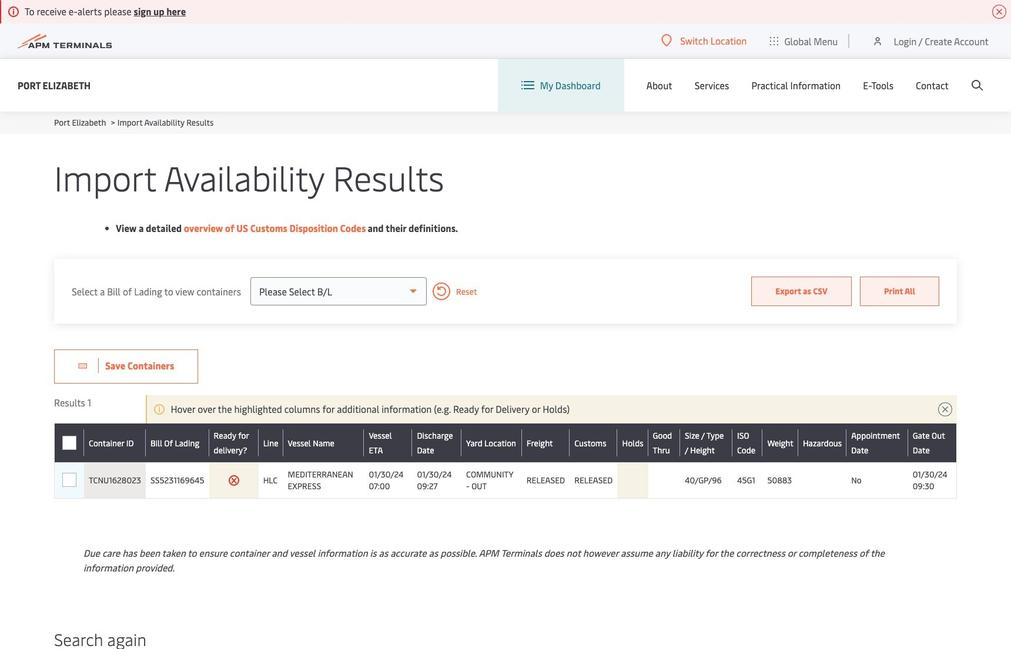 Task type: locate. For each thing, give the bounding box(es) containing it.
None checkbox
[[62, 436, 76, 450], [62, 473, 76, 487], [62, 436, 76, 450], [62, 473, 76, 487]]

close alert image
[[992, 5, 1007, 19]]

None checkbox
[[62, 436, 76, 450], [62, 474, 76, 488], [62, 436, 76, 450], [62, 474, 76, 488]]



Task type: vqa. For each thing, say whether or not it's contained in the screenshot.
Close alert icon
yes



Task type: describe. For each thing, give the bounding box(es) containing it.
not ready image
[[228, 475, 240, 487]]



